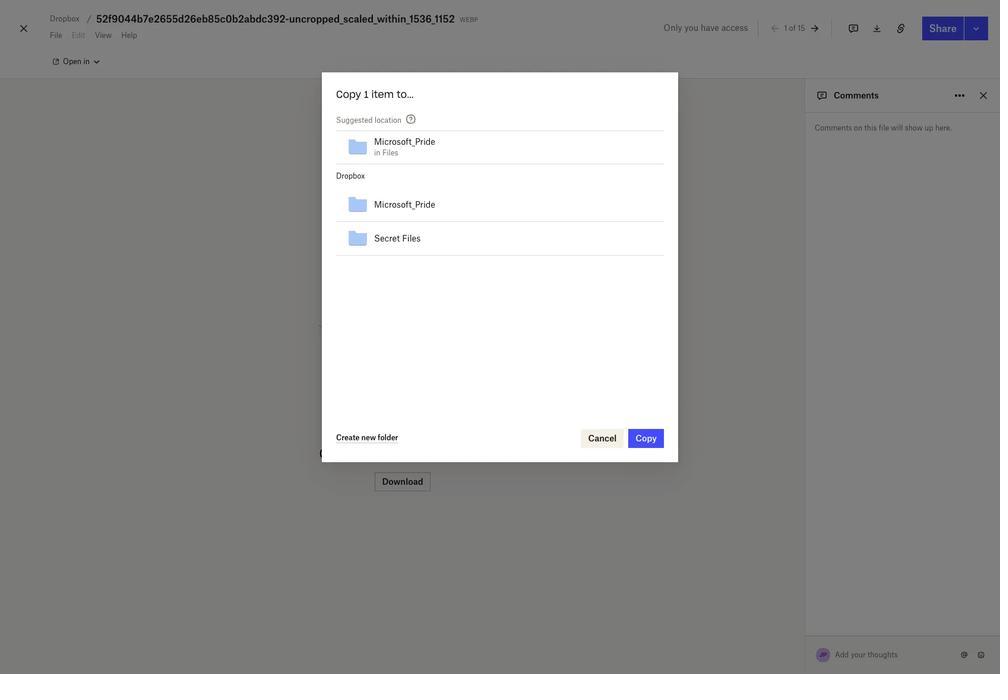 Task type: describe. For each thing, give the bounding box(es) containing it.
close right sidebar image
[[977, 89, 991, 103]]

microsoft_pride_21_lesbian.jpg
[[752, 622, 860, 631]]

copy button
[[629, 429, 664, 448]]

share
[[929, 23, 957, 34]]

row group inside copy 1 item to… dialog
[[336, 188, 664, 256]]

comments for comments on this file will show up here.
[[815, 124, 852, 132]]

copy link button
[[922, 625, 966, 640]]

uploading 24 of 64 items alert
[[723, 372, 985, 675]]

items
[[848, 643, 871, 653]]

microsoft_pride_21_pansexual.jpg
[[752, 587, 868, 596]]

add
[[835, 651, 849, 660]]

uncropped_scaled_within_1536_1152
[[289, 13, 455, 25]]

64
[[835, 643, 846, 653]]

based on previous activity and file type image
[[404, 112, 418, 127]]

suggested
[[336, 116, 373, 125]]

create new folder
[[336, 434, 398, 443]]

microsoft_pride for microsoft_pride in files
[[374, 137, 435, 147]]

/
[[87, 14, 91, 24]]

microsoft_pride_21_pride_flag.jpg uploaded to
[[752, 517, 869, 538]]

secret files row
[[336, 222, 664, 256]]

1 inside dialog
[[364, 88, 369, 100]]

microsoft_pride_21_neutrois.jpg uploaded to
[[752, 482, 863, 503]]

to for microsoft_pride_21_pansexual.jpg
[[804, 601, 810, 608]]

copy link
[[928, 628, 961, 637]]

comments for comments
[[834, 90, 879, 100]]

file for on
[[879, 124, 889, 132]]

microsoft_pride_21_demisexual.jpg uploaded to
[[752, 412, 874, 432]]

microsoft_pride row
[[336, 188, 664, 222]]

create
[[336, 434, 360, 443]]

you
[[685, 23, 699, 33]]

to for microsoft_pride_21_demisexual.jpg
[[804, 425, 810, 432]]

only you have access
[[664, 23, 748, 33]]

create new folder button
[[336, 434, 398, 444]]

copy 1 item to…
[[336, 88, 414, 100]]

only
[[664, 23, 682, 33]]

uploaded for microsoft_pride_21_intersex.jpg
[[775, 566, 802, 573]]

52f9044b7e2655d26eb85c0b2abdc392-
[[96, 13, 289, 25]]

copy for copy
[[636, 434, 657, 444]]

webp
[[460, 14, 478, 24]]

uploaded for microsoft_pride_21_pansexual.jpg
[[775, 601, 802, 608]]

have
[[701, 23, 719, 33]]

uploaded for microsoft_pride_21_neutrois.jpg
[[775, 495, 802, 503]]

in files link
[[374, 149, 398, 157]]

this for on
[[865, 124, 877, 132]]

add your thoughts image
[[836, 649, 948, 662]]

to for microsoft_pride_21_pride_flag.jpg
[[804, 530, 810, 538]]

cancel
[[588, 434, 617, 444]]

to for microsoft_pride_21_bisexual.jpg
[[804, 460, 810, 467]]

share button
[[922, 17, 964, 40]]

microsoft_pride_21_demisexual.jpg
[[752, 412, 874, 421]]

microsoft_pride_21_pansexual.jpg uploaded to
[[752, 587, 868, 608]]

microsoft_pride_21_intersex.jpg uploaded to
[[752, 552, 861, 573]]

1 of 15
[[784, 24, 805, 32]]

access
[[722, 23, 748, 33]]

suggested location
[[336, 116, 402, 125]]

on
[[854, 124, 863, 132]]



Task type: locate. For each thing, give the bounding box(es) containing it.
microsoft_pride for microsoft_pride
[[374, 199, 435, 209]]

copy inside uploading 24 of 64 items alert
[[928, 628, 946, 637]]

0 vertical spatial this
[[865, 124, 877, 132]]

folder
[[378, 434, 398, 443]]

Add your thoughts text field
[[836, 646, 958, 665]]

1 horizontal spatial 1
[[784, 24, 787, 32]]

1 horizontal spatial this
[[865, 124, 877, 132]]

to down "microsoft_pride_21_neutrois.jpg"
[[804, 495, 810, 503]]

table containing microsoft_pride
[[336, 188, 664, 256]]

6 to from the top
[[804, 601, 810, 608]]

copy for copy 1 item to…
[[336, 88, 361, 100]]

to inside the microsoft_pride_21_demisexual.jpg uploaded to
[[804, 425, 810, 432]]

uploaded inside microsoft_pride_21_bisexual.jpg uploaded to
[[775, 460, 802, 467]]

microsoft_pride_21_neutrois.jpg
[[752, 482, 863, 491]]

/ 52f9044b7e2655d26eb85c0b2abdc392-uncropped_scaled_within_1536_1152 webp
[[87, 13, 478, 25]]

comments
[[834, 90, 879, 100], [815, 124, 852, 132]]

1 uploaded from the top
[[775, 425, 802, 432]]

files right secret
[[402, 233, 421, 243]]

to inside microsoft_pride_21_bisexual.jpg uploaded to
[[804, 460, 810, 467]]

secret
[[374, 233, 400, 243]]

0 vertical spatial microsoft_pride
[[374, 137, 435, 147]]

left
[[804, 653, 815, 662]]

cancel button
[[581, 429, 624, 448]]

your
[[851, 651, 866, 660]]

2 uploaded from the top
[[775, 460, 802, 467]]

1 vertical spatial of
[[825, 643, 833, 653]]

copy for copy link
[[928, 628, 946, 637]]

files
[[382, 149, 398, 157], [402, 233, 421, 243]]

1 vertical spatial files
[[402, 233, 421, 243]]

uploaded inside microsoft_pride_21_intersex.jpg uploaded to
[[775, 566, 802, 573]]

to inside microsoft_pride_21_pansexual.jpg uploaded to
[[804, 601, 810, 608]]

minutes
[[774, 653, 802, 662]]

1 horizontal spatial files
[[402, 233, 421, 243]]

uploading 24 of 64 items 5 minutes left
[[768, 643, 871, 662]]

row group containing microsoft_pride
[[336, 188, 664, 256]]

2 vertical spatial copy
[[928, 628, 946, 637]]

5 to from the top
[[804, 566, 810, 573]]

0 horizontal spatial this
[[437, 445, 462, 462]]

copy
[[336, 88, 361, 100], [636, 434, 657, 444], [928, 628, 946, 637]]

to down 'microsoft_pride_21_pride_flag.jpg'
[[804, 530, 810, 538]]

uploaded for microsoft_pride_21_pride_flag.jpg
[[775, 530, 802, 538]]

0 horizontal spatial of
[[789, 24, 796, 32]]

3 to from the top
[[804, 495, 810, 503]]

uploaded down microsoft_pride_21_pansexual.jpg
[[775, 601, 802, 608]]

0 vertical spatial comments
[[834, 90, 879, 100]]

item
[[372, 88, 394, 100]]

uploaded inside the microsoft_pride_21_demisexual.jpg uploaded to
[[775, 425, 802, 432]]

of right 24 at the right bottom of the page
[[825, 643, 833, 653]]

uploaded down the microsoft_pride_21_bisexual.jpg
[[775, 460, 802, 467]]

this
[[865, 124, 877, 132], [437, 445, 462, 462]]

0 vertical spatial file
[[879, 124, 889, 132]]

0 vertical spatial of
[[789, 24, 796, 32]]

will
[[891, 124, 903, 132]]

0 horizontal spatial file
[[466, 445, 486, 462]]

thoughts
[[868, 651, 898, 660]]

dropbox
[[336, 171, 365, 180]]

add your thoughts
[[835, 651, 898, 660]]

to down 'microsoft_pride_21_demisexual.jpg'
[[804, 425, 810, 432]]

uploaded down microsoft_pride_21_intersex.jpg
[[775, 566, 802, 573]]

couldn't preview this file
[[319, 445, 486, 462]]

0 horizontal spatial copy
[[336, 88, 361, 100]]

table
[[336, 188, 664, 256]]

0 horizontal spatial files
[[382, 149, 398, 157]]

this right on
[[865, 124, 877, 132]]

0 vertical spatial 1
[[784, 24, 787, 32]]

0 vertical spatial files
[[382, 149, 398, 157]]

1 horizontal spatial of
[[825, 643, 833, 653]]

cell
[[625, 188, 645, 222], [645, 188, 664, 222], [625, 222, 645, 256], [645, 222, 664, 256]]

copy left link
[[928, 628, 946, 637]]

microsoft_pride_21_bisexual.jpg uploaded to
[[752, 447, 862, 467]]

in
[[374, 149, 381, 157]]

1 left item
[[364, 88, 369, 100]]

3 uploaded from the top
[[775, 495, 802, 503]]

microsoft_pride_21_pride_flag.jpg
[[752, 517, 869, 526]]

this for preview
[[437, 445, 462, 462]]

uploaded
[[775, 425, 802, 432], [775, 460, 802, 467], [775, 495, 802, 503], [775, 530, 802, 538], [775, 566, 802, 573], [775, 601, 802, 608]]

link
[[948, 628, 961, 637]]

uploaded for microsoft_pride_21_bisexual.jpg
[[775, 460, 802, 467]]

uploaded down 'microsoft_pride_21_pride_flag.jpg'
[[775, 530, 802, 538]]

microsoft_pride inside microsoft_pride row
[[374, 199, 435, 209]]

to for microsoft_pride_21_neutrois.jpg
[[804, 495, 810, 503]]

5
[[768, 653, 772, 662]]

2 microsoft_pride from the top
[[374, 199, 435, 209]]

to down the microsoft_pride_21_bisexual.jpg
[[804, 460, 810, 467]]

files inside row
[[402, 233, 421, 243]]

up
[[925, 124, 934, 132]]

to
[[804, 425, 810, 432], [804, 460, 810, 467], [804, 495, 810, 503], [804, 530, 810, 538], [804, 566, 810, 573], [804, 601, 810, 608]]

copy right "cancel"
[[636, 434, 657, 444]]

uploaded inside microsoft_pride_21_pride_flag.jpg uploaded to
[[775, 530, 802, 538]]

1 horizontal spatial copy
[[636, 434, 657, 444]]

microsoft_pride up in files link
[[374, 137, 435, 147]]

comments on this file will show up here.
[[815, 124, 952, 132]]

uploaded for microsoft_pride_21_demisexual.jpg
[[775, 425, 802, 432]]

of inside uploading 24 of 64 items 5 minutes left
[[825, 643, 833, 653]]

1 microsoft_pride from the top
[[374, 137, 435, 147]]

uploaded inside microsoft_pride_21_pansexual.jpg uploaded to
[[775, 601, 802, 608]]

this right preview
[[437, 445, 462, 462]]

comments left on
[[815, 124, 852, 132]]

file
[[879, 124, 889, 132], [466, 445, 486, 462]]

microsoft_pride_21_bisexual.jpg
[[752, 447, 862, 456]]

to inside microsoft_pride_21_neutrois.jpg uploaded to
[[804, 495, 810, 503]]

1
[[784, 24, 787, 32], [364, 88, 369, 100]]

microsoft_pride
[[374, 137, 435, 147], [374, 199, 435, 209]]

1 vertical spatial file
[[466, 445, 486, 462]]

table inside copy 1 item to… dialog
[[336, 188, 664, 256]]

1 vertical spatial 1
[[364, 88, 369, 100]]

here.
[[935, 124, 952, 132]]

1 vertical spatial this
[[437, 445, 462, 462]]

location
[[375, 116, 402, 125]]

2 to from the top
[[804, 460, 810, 467]]

1 to from the top
[[804, 425, 810, 432]]

to for microsoft_pride_21_intersex.jpg
[[804, 566, 810, 573]]

file for preview
[[466, 445, 486, 462]]

show
[[905, 124, 923, 132]]

1 vertical spatial microsoft_pride
[[374, 199, 435, 209]]

to down microsoft_pride_21_intersex.jpg
[[804, 566, 810, 573]]

0 horizontal spatial 1
[[364, 88, 369, 100]]

15
[[798, 24, 805, 32]]

files inside microsoft_pride in files
[[382, 149, 398, 157]]

5 uploaded from the top
[[775, 566, 802, 573]]

to…
[[397, 88, 414, 100]]

couldn't
[[319, 445, 375, 462]]

of left 15
[[789, 24, 796, 32]]

6 uploaded from the top
[[775, 601, 802, 608]]

close image
[[17, 19, 31, 38]]

copy 1 item to… dialog
[[322, 72, 678, 463]]

secret files
[[374, 233, 421, 243]]

microsoft_pride_21_intersex.jpg
[[752, 552, 861, 561]]

to inside microsoft_pride_21_pride_flag.jpg uploaded to
[[804, 530, 810, 538]]

to down microsoft_pride_21_pansexual.jpg
[[804, 601, 810, 608]]

24
[[812, 643, 823, 653]]

uploading
[[768, 643, 810, 653]]

0 vertical spatial copy
[[336, 88, 361, 100]]

of
[[789, 24, 796, 32], [825, 643, 833, 653]]

1 left 15
[[784, 24, 787, 32]]

1 vertical spatial comments
[[815, 124, 852, 132]]

1 vertical spatial copy
[[636, 434, 657, 444]]

comments up on
[[834, 90, 879, 100]]

files right in
[[382, 149, 398, 157]]

row group
[[336, 188, 664, 256]]

uploaded inside microsoft_pride_21_neutrois.jpg uploaded to
[[775, 495, 802, 503]]

uploaded down "microsoft_pride_21_neutrois.jpg"
[[775, 495, 802, 503]]

2 horizontal spatial copy
[[928, 628, 946, 637]]

4 uploaded from the top
[[775, 530, 802, 538]]

preview
[[379, 445, 433, 462]]

uploaded down 'microsoft_pride_21_demisexual.jpg'
[[775, 425, 802, 432]]

copy up suggested
[[336, 88, 361, 100]]

to inside microsoft_pride_21_intersex.jpg uploaded to
[[804, 566, 810, 573]]

1 horizontal spatial file
[[879, 124, 889, 132]]

microsoft_pride up secret files
[[374, 199, 435, 209]]

microsoft_pride in files
[[374, 137, 435, 157]]

new
[[361, 434, 376, 443]]

4 to from the top
[[804, 530, 810, 538]]



Task type: vqa. For each thing, say whether or not it's contained in the screenshot.
Create new folder button
yes



